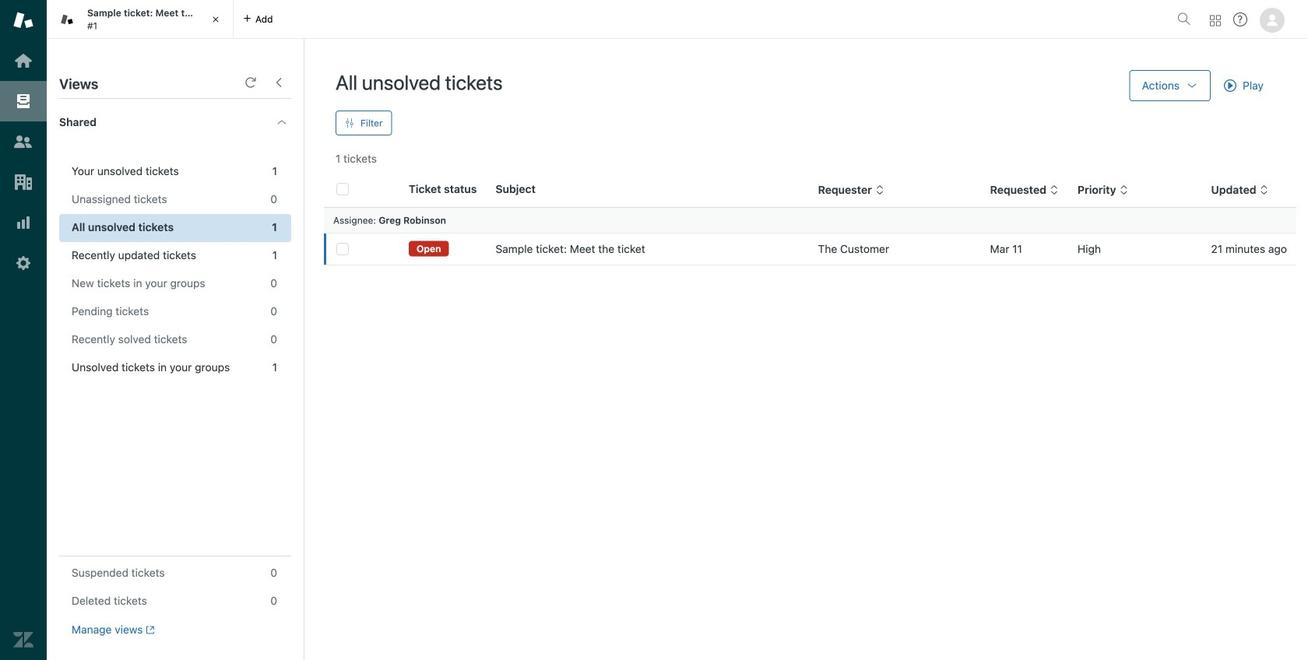 Task type: vqa. For each thing, say whether or not it's contained in the screenshot.
row on the top of the page
yes



Task type: locate. For each thing, give the bounding box(es) containing it.
hide panel views image
[[273, 76, 285, 89]]

close image
[[208, 12, 223, 27]]

customers image
[[13, 132, 33, 152]]

row
[[324, 233, 1296, 265]]

opens in a new tab image
[[143, 625, 155, 635]]

tab
[[47, 0, 234, 39]]

heading
[[47, 99, 304, 146]]

get help image
[[1233, 12, 1247, 26]]

organizations image
[[13, 172, 33, 192]]

views image
[[13, 91, 33, 111]]

zendesk support image
[[13, 10, 33, 30]]

zendesk products image
[[1210, 15, 1221, 26]]



Task type: describe. For each thing, give the bounding box(es) containing it.
main element
[[0, 0, 47, 660]]

zendesk image
[[13, 630, 33, 650]]

refresh views pane image
[[244, 76, 257, 89]]

tabs tab list
[[47, 0, 1171, 39]]

admin image
[[13, 253, 33, 273]]

get started image
[[13, 51, 33, 71]]

reporting image
[[13, 213, 33, 233]]



